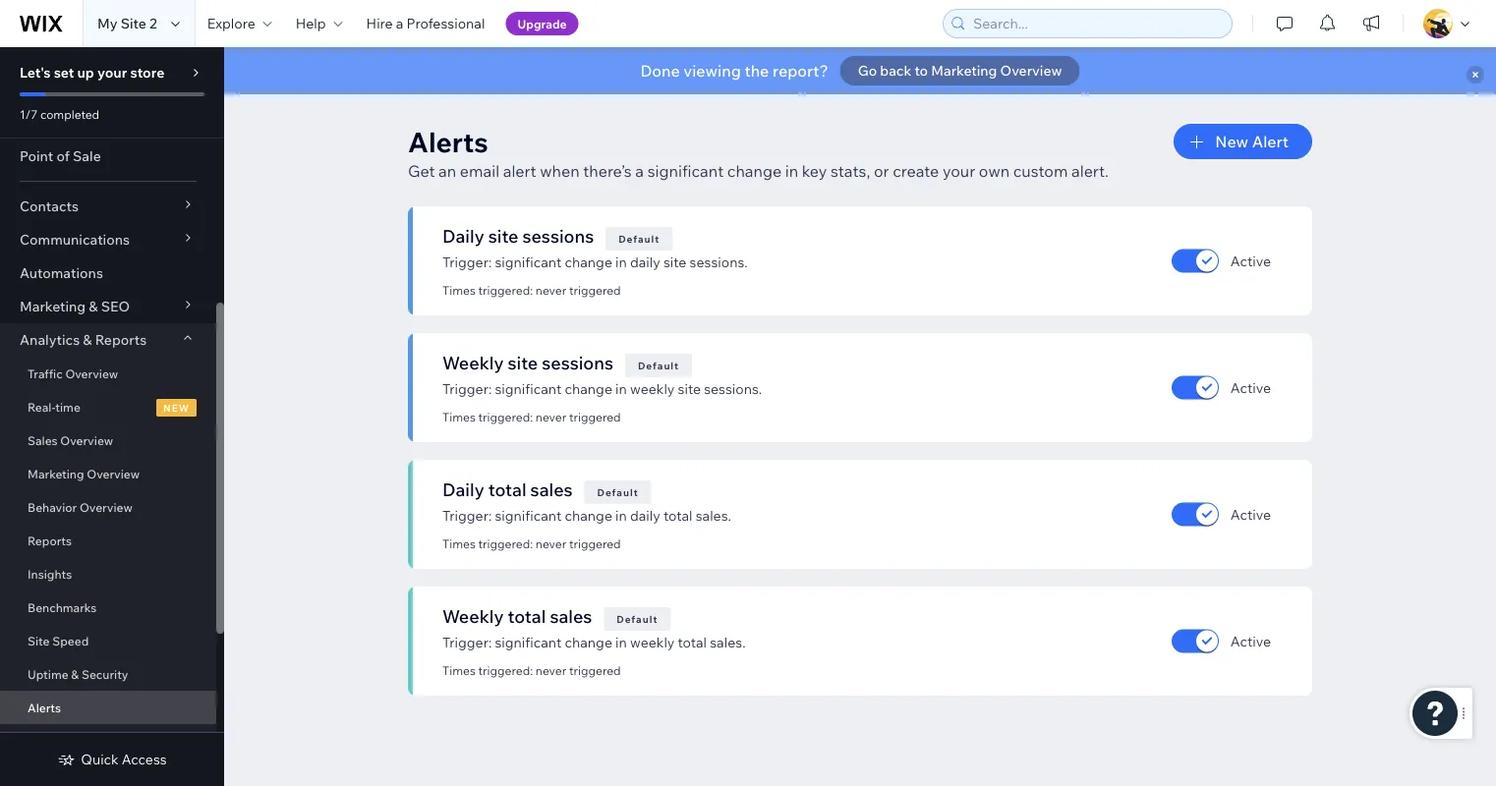 Task type: locate. For each thing, give the bounding box(es) containing it.
never down trigger: significant change in daily total sales.
[[536, 537, 566, 551]]

benchmarks link
[[0, 591, 216, 624]]

reports
[[95, 331, 147, 348], [28, 533, 72, 548]]

daily
[[630, 254, 660, 271], [630, 507, 660, 524]]

your right up
[[97, 64, 127, 81]]

1 horizontal spatial your
[[943, 161, 975, 181]]

point of sale
[[20, 147, 101, 165]]

sales. for daily total sales
[[696, 507, 731, 524]]

0 horizontal spatial your
[[97, 64, 127, 81]]

significant down weekly total sales
[[495, 634, 562, 651]]

overview down search... field
[[1000, 62, 1062, 79]]

4 times triggered: never triggered from the top
[[442, 663, 621, 678]]

0 vertical spatial a
[[396, 15, 403, 32]]

2 times triggered: never triggered from the top
[[442, 410, 621, 425]]

overview for traffic overview
[[65, 366, 118, 381]]

real-
[[28, 400, 55, 414]]

uptime & security link
[[0, 658, 216, 691]]

time
[[55, 400, 80, 414]]

sessions for weekly site sessions
[[542, 351, 613, 374]]

alerts down "uptime"
[[28, 700, 61, 715]]

marketing right to
[[931, 62, 997, 79]]

0 vertical spatial weekly
[[442, 351, 504, 374]]

times triggered: never triggered down "daily total sales"
[[442, 537, 621, 551]]

& for security
[[71, 667, 79, 682]]

times for daily total sales
[[442, 537, 476, 551]]

overview down analytics & reports
[[65, 366, 118, 381]]

1 vertical spatial sales
[[550, 605, 592, 627]]

marketing inside marketing overview link
[[28, 466, 84, 481]]

1 times triggered: never triggered from the top
[[442, 283, 621, 298]]

behavior
[[28, 500, 77, 515]]

times triggered: never triggered down daily site sessions
[[442, 283, 621, 298]]

0 vertical spatial weekly
[[630, 380, 675, 398]]

trigger:
[[442, 254, 492, 271], [442, 380, 492, 398], [442, 507, 492, 524], [442, 634, 492, 651]]

3 trigger: from the top
[[442, 507, 492, 524]]

times down daily site sessions
[[442, 283, 476, 298]]

default up trigger: significant change in daily site sessions.
[[618, 232, 660, 245]]

trigger: for daily site sessions
[[442, 254, 492, 271]]

in inside the alerts get an email alert when there's a significant change in key stats, or create your own custom alert.
[[785, 161, 798, 181]]

default
[[618, 232, 660, 245], [638, 359, 679, 372], [597, 486, 639, 498], [617, 613, 658, 625]]

triggered: for daily total sales
[[478, 537, 533, 551]]

when
[[540, 161, 580, 181]]

sales up trigger: significant change in weekly total sales.
[[550, 605, 592, 627]]

sales overview
[[28, 433, 113, 448]]

site speed link
[[0, 624, 216, 658]]

significant right there's
[[647, 161, 724, 181]]

1 daily from the top
[[630, 254, 660, 271]]

3 times from the top
[[442, 537, 476, 551]]

0 vertical spatial sales
[[530, 478, 573, 500]]

1 vertical spatial your
[[943, 161, 975, 181]]

trigger: down weekly site sessions at left top
[[442, 380, 492, 398]]

sessions. for daily site sessions
[[690, 254, 748, 271]]

never for weekly site sessions
[[536, 410, 566, 425]]

& inside popup button
[[83, 331, 92, 348]]

new alert button
[[1174, 124, 1312, 159]]

sales up trigger: significant change in daily total sales.
[[530, 478, 573, 500]]

0 horizontal spatial alerts
[[28, 700, 61, 715]]

never down trigger: significant change in daily site sessions.
[[536, 283, 566, 298]]

3 times triggered: never triggered from the top
[[442, 537, 621, 551]]

& for seo
[[89, 298, 98, 315]]

overview for behavior overview
[[80, 500, 132, 515]]

2 active from the top
[[1230, 379, 1271, 396]]

significant for daily site sessions
[[495, 254, 562, 271]]

sale
[[73, 147, 101, 165]]

marketing for marketing overview
[[28, 466, 84, 481]]

1 horizontal spatial reports
[[95, 331, 147, 348]]

2 never from the top
[[536, 410, 566, 425]]

0 horizontal spatial a
[[396, 15, 403, 32]]

0 vertical spatial daily
[[630, 254, 660, 271]]

1 vertical spatial weekly
[[442, 605, 504, 627]]

behavior overview
[[28, 500, 132, 515]]

1 vertical spatial alerts
[[28, 700, 61, 715]]

1 triggered from the top
[[569, 283, 621, 298]]

sales
[[28, 433, 58, 448]]

sessions for daily site sessions
[[522, 225, 594, 247]]

weekly
[[630, 380, 675, 398], [630, 634, 675, 651]]

go back to marketing overview button
[[840, 56, 1080, 86]]

4 times from the top
[[442, 663, 476, 678]]

weekly for weekly total sales
[[442, 605, 504, 627]]

sales overview link
[[0, 424, 216, 457]]

&
[[89, 298, 98, 315], [83, 331, 92, 348], [71, 667, 79, 682]]

triggered for weekly total sales
[[569, 663, 621, 678]]

email
[[460, 161, 499, 181]]

4 active from the top
[[1230, 633, 1271, 650]]

1 active from the top
[[1230, 252, 1271, 269]]

traffic overview
[[28, 366, 118, 381]]

site inside 'sidebar' element
[[28, 633, 50, 648]]

default for daily site sessions
[[618, 232, 660, 245]]

real-time
[[28, 400, 80, 414]]

triggered:
[[478, 283, 533, 298], [478, 410, 533, 425], [478, 537, 533, 551], [478, 663, 533, 678]]

get
[[408, 161, 435, 181]]

2 daily from the top
[[442, 478, 484, 500]]

4 never from the top
[[536, 663, 566, 678]]

0 vertical spatial sessions
[[522, 225, 594, 247]]

times
[[442, 283, 476, 298], [442, 410, 476, 425], [442, 537, 476, 551], [442, 663, 476, 678]]

to
[[915, 62, 928, 79]]

sessions
[[522, 225, 594, 247], [542, 351, 613, 374]]

in
[[785, 161, 798, 181], [615, 254, 627, 271], [615, 380, 627, 398], [615, 507, 627, 524], [615, 634, 627, 651]]

1 trigger: from the top
[[442, 254, 492, 271]]

site left 2
[[121, 15, 146, 32]]

default up trigger: significant change in daily total sales.
[[597, 486, 639, 498]]

2 trigger: from the top
[[442, 380, 492, 398]]

active
[[1230, 252, 1271, 269], [1230, 379, 1271, 396], [1230, 506, 1271, 523], [1230, 633, 1271, 650]]

weekly total sales
[[442, 605, 592, 627]]

1 vertical spatial a
[[635, 161, 644, 181]]

2 vertical spatial &
[[71, 667, 79, 682]]

2 vertical spatial marketing
[[28, 466, 84, 481]]

change down daily site sessions
[[565, 254, 612, 271]]

alerts inside the alerts get an email alert when there's a significant change in key stats, or create your own custom alert.
[[408, 124, 488, 159]]

1 never from the top
[[536, 283, 566, 298]]

go
[[858, 62, 877, 79]]

triggered: down daily site sessions
[[478, 283, 533, 298]]

triggered: down weekly total sales
[[478, 663, 533, 678]]

reports down seo
[[95, 331, 147, 348]]

significant down daily site sessions
[[495, 254, 562, 271]]

1 weekly from the top
[[442, 351, 504, 374]]

times triggered: never triggered down weekly site sessions at left top
[[442, 410, 621, 425]]

1 triggered: from the top
[[478, 283, 533, 298]]

insights
[[28, 567, 72, 581]]

active for weekly total sales
[[1230, 633, 1271, 650]]

never for weekly total sales
[[536, 663, 566, 678]]

4 trigger: from the top
[[442, 634, 492, 651]]

a right there's
[[635, 161, 644, 181]]

reports up insights
[[28, 533, 72, 548]]

explore
[[207, 15, 255, 32]]

1 times from the top
[[442, 283, 476, 298]]

2 daily from the top
[[630, 507, 660, 524]]

default up trigger: significant change in weekly site sessions.
[[638, 359, 679, 372]]

overview up behavior overview link
[[87, 466, 140, 481]]

2 triggered from the top
[[569, 410, 621, 425]]

3 never from the top
[[536, 537, 566, 551]]

1 vertical spatial daily
[[630, 507, 660, 524]]

your inside 'sidebar' element
[[97, 64, 127, 81]]

change left key
[[727, 161, 782, 181]]

reports inside popup button
[[95, 331, 147, 348]]

a inside the alerts get an email alert when there's a significant change in key stats, or create your own custom alert.
[[635, 161, 644, 181]]

trigger: down weekly total sales
[[442, 634, 492, 651]]

1 vertical spatial sessions
[[542, 351, 613, 374]]

3 triggered from the top
[[569, 537, 621, 551]]

overview for marketing overview
[[87, 466, 140, 481]]

active for weekly site sessions
[[1230, 379, 1271, 396]]

sessions.
[[690, 254, 748, 271], [704, 380, 762, 398]]

times down weekly total sales
[[442, 663, 476, 678]]

total
[[488, 478, 526, 500], [663, 507, 692, 524], [508, 605, 546, 627], [678, 634, 707, 651]]

triggered down trigger: significant change in daily site sessions.
[[569, 283, 621, 298]]

never down trigger: significant change in weekly total sales.
[[536, 663, 566, 678]]

1 vertical spatial daily
[[442, 478, 484, 500]]

0 vertical spatial reports
[[95, 331, 147, 348]]

0 vertical spatial alerts
[[408, 124, 488, 159]]

let's set up your store
[[20, 64, 165, 81]]

marketing inside marketing & seo dropdown button
[[20, 298, 86, 315]]

triggered: down weekly site sessions at left top
[[478, 410, 533, 425]]

1 vertical spatial weekly
[[630, 634, 675, 651]]

overview
[[1000, 62, 1062, 79], [65, 366, 118, 381], [60, 433, 113, 448], [87, 466, 140, 481], [80, 500, 132, 515]]

site
[[488, 225, 518, 247], [663, 254, 686, 271], [508, 351, 538, 374], [678, 380, 701, 398]]

& right "uptime"
[[71, 667, 79, 682]]

weekly
[[442, 351, 504, 374], [442, 605, 504, 627]]

site
[[121, 15, 146, 32], [28, 633, 50, 648]]

& left seo
[[89, 298, 98, 315]]

3 active from the top
[[1230, 506, 1271, 523]]

sales for weekly total sales
[[550, 605, 592, 627]]

overview down marketing overview link
[[80, 500, 132, 515]]

sessions up trigger: significant change in weekly site sessions.
[[542, 351, 613, 374]]

times triggered: never triggered for weekly total sales
[[442, 663, 621, 678]]

a inside hire a professional link
[[396, 15, 403, 32]]

stats,
[[830, 161, 870, 181]]

trigger: down daily site sessions
[[442, 254, 492, 271]]

marketing up behavior at the bottom left of page
[[28, 466, 84, 481]]

hire a professional
[[366, 15, 485, 32]]

triggered: for daily site sessions
[[478, 283, 533, 298]]

1 vertical spatial marketing
[[20, 298, 86, 315]]

insights link
[[0, 557, 216, 591]]

automations link
[[0, 257, 216, 290]]

a right hire at left top
[[396, 15, 403, 32]]

change for daily total sales
[[565, 507, 612, 524]]

change down weekly total sales
[[565, 634, 612, 651]]

triggered for weekly site sessions
[[569, 410, 621, 425]]

times triggered: never triggered down weekly total sales
[[442, 663, 621, 678]]

0 vertical spatial your
[[97, 64, 127, 81]]

& down marketing & seo at the left top
[[83, 331, 92, 348]]

3 triggered: from the top
[[478, 537, 533, 551]]

2 triggered: from the top
[[478, 410, 533, 425]]

2 weekly from the top
[[630, 634, 675, 651]]

never for daily site sessions
[[536, 283, 566, 298]]

2 times from the top
[[442, 410, 476, 425]]

or
[[874, 161, 889, 181]]

0 vertical spatial marketing
[[931, 62, 997, 79]]

site left speed
[[28, 633, 50, 648]]

1 daily from the top
[[442, 225, 484, 247]]

1 horizontal spatial a
[[635, 161, 644, 181]]

1/7
[[20, 107, 38, 121]]

& inside dropdown button
[[89, 298, 98, 315]]

overview up marketing overview
[[60, 433, 113, 448]]

default for daily total sales
[[597, 486, 639, 498]]

0 vertical spatial site
[[121, 15, 146, 32]]

1 vertical spatial site
[[28, 633, 50, 648]]

active for daily total sales
[[1230, 506, 1271, 523]]

1 vertical spatial sessions.
[[704, 380, 762, 398]]

marketing
[[931, 62, 997, 79], [20, 298, 86, 315], [28, 466, 84, 481]]

4 triggered: from the top
[[478, 663, 533, 678]]

significant down "daily total sales"
[[495, 507, 562, 524]]

default up trigger: significant change in weekly total sales.
[[617, 613, 658, 625]]

weekly for weekly site sessions
[[442, 351, 504, 374]]

professional
[[406, 15, 485, 32]]

sessions up trigger: significant change in daily site sessions.
[[522, 225, 594, 247]]

a
[[396, 15, 403, 32], [635, 161, 644, 181]]

1 vertical spatial sales.
[[710, 634, 746, 651]]

never down trigger: significant change in weekly site sessions.
[[536, 410, 566, 425]]

done viewing the report?
[[640, 61, 828, 81]]

4 triggered from the top
[[569, 663, 621, 678]]

your inside the alerts get an email alert when there's a significant change in key stats, or create your own custom alert.
[[943, 161, 975, 181]]

default for weekly total sales
[[617, 613, 658, 625]]

analytics & reports button
[[0, 323, 216, 357]]

sales. for weekly total sales
[[710, 634, 746, 651]]

default for weekly site sessions
[[638, 359, 679, 372]]

contacts
[[20, 198, 79, 215]]

0 horizontal spatial reports
[[28, 533, 72, 548]]

change for daily site sessions
[[565, 254, 612, 271]]

alerts up an
[[408, 124, 488, 159]]

alerts
[[408, 124, 488, 159], [28, 700, 61, 715]]

0 vertical spatial &
[[89, 298, 98, 315]]

alerts get an email alert when there's a significant change in key stats, or create your own custom alert.
[[408, 124, 1109, 181]]

never
[[536, 283, 566, 298], [536, 410, 566, 425], [536, 537, 566, 551], [536, 663, 566, 678]]

trigger: down "daily total sales"
[[442, 507, 492, 524]]

daily total sales
[[442, 478, 573, 500]]

1 horizontal spatial alerts
[[408, 124, 488, 159]]

your left own
[[943, 161, 975, 181]]

change down "daily total sales"
[[565, 507, 612, 524]]

custom
[[1013, 161, 1068, 181]]

quick
[[81, 751, 119, 768]]

in for weekly site sessions
[[615, 380, 627, 398]]

sessions. for weekly site sessions
[[704, 380, 762, 398]]

automations
[[20, 264, 103, 282]]

times down "daily total sales"
[[442, 537, 476, 551]]

alerts inside 'sidebar' element
[[28, 700, 61, 715]]

2 weekly from the top
[[442, 605, 504, 627]]

significant down weekly site sessions at left top
[[495, 380, 562, 398]]

change down weekly site sessions at left top
[[565, 380, 612, 398]]

daily for daily site sessions
[[442, 225, 484, 247]]

times up "daily total sales"
[[442, 410, 476, 425]]

1 vertical spatial &
[[83, 331, 92, 348]]

0 vertical spatial sessions.
[[690, 254, 748, 271]]

triggered down trigger: significant change in weekly site sessions.
[[569, 410, 621, 425]]

daily for daily total sales
[[442, 478, 484, 500]]

triggered down trigger: significant change in weekly total sales.
[[569, 663, 621, 678]]

0 vertical spatial daily
[[442, 225, 484, 247]]

0 horizontal spatial site
[[28, 633, 50, 648]]

1 weekly from the top
[[630, 380, 675, 398]]

triggered down trigger: significant change in daily total sales.
[[569, 537, 621, 551]]

0 vertical spatial sales.
[[696, 507, 731, 524]]

marketing up analytics
[[20, 298, 86, 315]]

in for daily total sales
[[615, 507, 627, 524]]

triggered: down "daily total sales"
[[478, 537, 533, 551]]

marketing overview link
[[0, 457, 216, 490]]

times triggered: never triggered
[[442, 283, 621, 298], [442, 410, 621, 425], [442, 537, 621, 551], [442, 663, 621, 678]]



Task type: describe. For each thing, give the bounding box(es) containing it.
hire a professional link
[[354, 0, 497, 47]]

times triggered: never triggered for weekly site sessions
[[442, 410, 621, 425]]

weekly site sessions
[[442, 351, 613, 374]]

2
[[149, 15, 157, 32]]

trigger: significant change in daily site sessions.
[[442, 254, 748, 271]]

significant for weekly site sessions
[[495, 380, 562, 398]]

weekly for sessions
[[630, 380, 675, 398]]

report?
[[773, 61, 828, 81]]

site speed
[[28, 633, 89, 648]]

marketing & seo
[[20, 298, 130, 315]]

significant for weekly total sales
[[495, 634, 562, 651]]

marketing inside go back to marketing overview "button"
[[931, 62, 997, 79]]

uptime
[[28, 667, 68, 682]]

times for weekly total sales
[[442, 663, 476, 678]]

go back to marketing overview
[[858, 62, 1062, 79]]

1 vertical spatial reports
[[28, 533, 72, 548]]

traffic overview link
[[0, 357, 216, 390]]

change for weekly site sessions
[[565, 380, 612, 398]]

active for daily site sessions
[[1230, 252, 1271, 269]]

analytics & reports
[[20, 331, 147, 348]]

create
[[893, 161, 939, 181]]

trigger: for weekly site sessions
[[442, 380, 492, 398]]

alert
[[1252, 132, 1289, 151]]

times for weekly site sessions
[[442, 410, 476, 425]]

help
[[296, 15, 326, 32]]

speed
[[52, 633, 89, 648]]

in for weekly total sales
[[615, 634, 627, 651]]

trigger: significant change in daily total sales.
[[442, 507, 731, 524]]

the
[[744, 61, 769, 81]]

alerts link
[[0, 691, 216, 724]]

triggered: for weekly total sales
[[478, 663, 533, 678]]

own
[[979, 161, 1010, 181]]

change for weekly total sales
[[565, 634, 612, 651]]

let's
[[20, 64, 51, 81]]

& for reports
[[83, 331, 92, 348]]

done
[[640, 61, 680, 81]]

point
[[20, 147, 53, 165]]

point of sale link
[[0, 140, 216, 173]]

contacts button
[[0, 190, 216, 223]]

key
[[802, 161, 827, 181]]

behavior overview link
[[0, 490, 216, 524]]

my site 2
[[97, 15, 157, 32]]

times triggered: never triggered for daily site sessions
[[442, 283, 621, 298]]

traffic
[[28, 366, 63, 381]]

analytics
[[20, 331, 80, 348]]

communications
[[20, 231, 130, 248]]

of
[[56, 147, 70, 165]]

access
[[122, 751, 167, 768]]

trigger: for daily total sales
[[442, 507, 492, 524]]

Search... field
[[967, 10, 1226, 37]]

upgrade
[[517, 16, 567, 31]]

overview inside "button"
[[1000, 62, 1062, 79]]

new
[[163, 401, 190, 414]]

times triggered: never triggered for daily total sales
[[442, 537, 621, 551]]

triggered: for weekly site sessions
[[478, 410, 533, 425]]

quick access
[[81, 751, 167, 768]]

back
[[880, 62, 911, 79]]

daily site sessions
[[442, 225, 594, 247]]

seo
[[101, 298, 130, 315]]

completed
[[40, 107, 99, 121]]

significant for daily total sales
[[495, 507, 562, 524]]

upgrade button
[[506, 12, 579, 35]]

weekly for sales
[[630, 634, 675, 651]]

1 horizontal spatial site
[[121, 15, 146, 32]]

trigger: significant change in weekly site sessions.
[[442, 380, 762, 398]]

change inside the alerts get an email alert when there's a significant change in key stats, or create your own custom alert.
[[727, 161, 782, 181]]

1/7 completed
[[20, 107, 99, 121]]

new
[[1215, 132, 1248, 151]]

quick access button
[[57, 751, 167, 769]]

sales for daily total sales
[[530, 478, 573, 500]]

trigger: significant change in weekly total sales.
[[442, 634, 746, 651]]

up
[[77, 64, 94, 81]]

help button
[[284, 0, 354, 47]]

done viewing the report? alert
[[224, 47, 1496, 94]]

communications button
[[0, 223, 216, 257]]

significant inside the alerts get an email alert when there's a significant change in key stats, or create your own custom alert.
[[647, 161, 724, 181]]

in for daily site sessions
[[615, 254, 627, 271]]

sidebar element
[[0, 47, 224, 786]]

daily for sessions
[[630, 254, 660, 271]]

alert.
[[1071, 161, 1109, 181]]

an
[[438, 161, 456, 181]]

uptime & security
[[28, 667, 128, 682]]

security
[[81, 667, 128, 682]]

hire
[[366, 15, 393, 32]]

viewing
[[683, 61, 741, 81]]

benchmarks
[[28, 600, 97, 615]]

overview for sales overview
[[60, 433, 113, 448]]

trigger: for weekly total sales
[[442, 634, 492, 651]]

marketing & seo button
[[0, 290, 216, 323]]

triggered for daily site sessions
[[569, 283, 621, 298]]

my
[[97, 15, 117, 32]]

marketing for marketing & seo
[[20, 298, 86, 315]]

never for daily total sales
[[536, 537, 566, 551]]

triggered for daily total sales
[[569, 537, 621, 551]]

times for daily site sessions
[[442, 283, 476, 298]]

alerts for alerts get an email alert when there's a significant change in key stats, or create your own custom alert.
[[408, 124, 488, 159]]

marketing overview
[[28, 466, 140, 481]]

alerts for alerts
[[28, 700, 61, 715]]

there's
[[583, 161, 632, 181]]

reports link
[[0, 524, 216, 557]]

alert
[[503, 161, 536, 181]]

daily for sales
[[630, 507, 660, 524]]



Task type: vqa. For each thing, say whether or not it's contained in the screenshot.
Alert
yes



